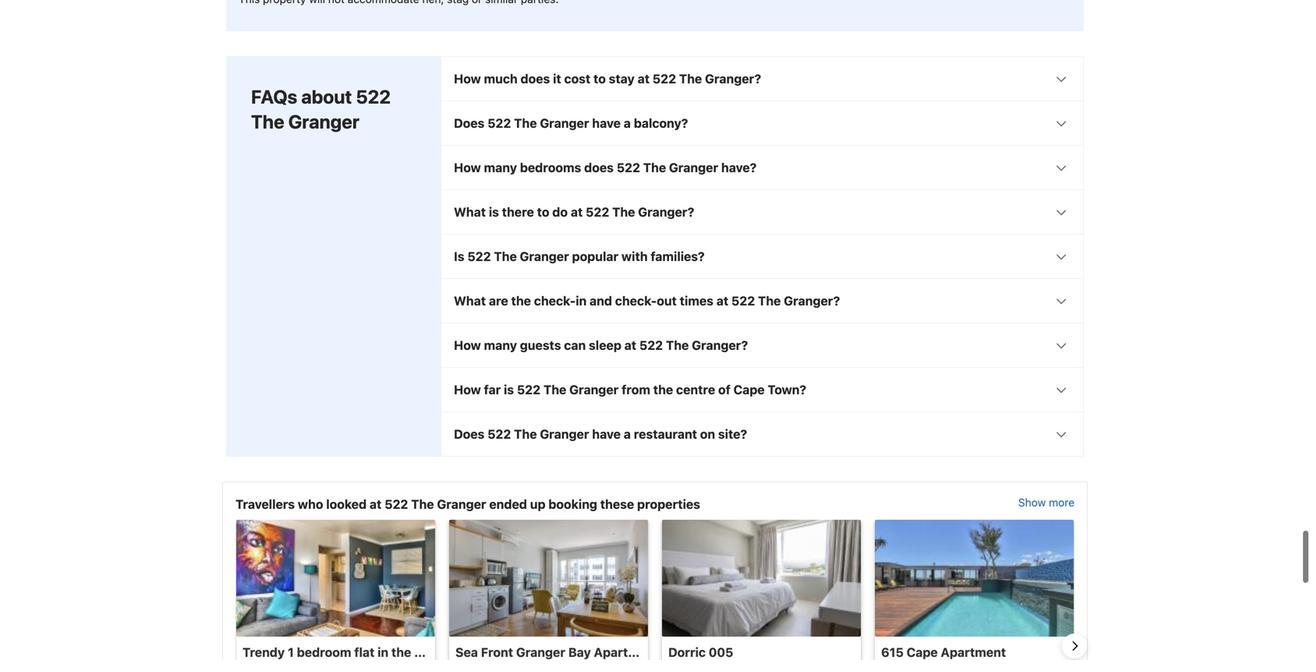 Task type: locate. For each thing, give the bounding box(es) containing it.
522 right the about
[[356, 86, 391, 107]]

many up there
[[484, 160, 517, 175]]

granger left bay
[[516, 645, 565, 660]]

does right bedrooms
[[584, 160, 614, 175]]

1 vertical spatial is
[[504, 382, 514, 397]]

522 inside the what are the check-in and check-out times at 522 the granger? dropdown button
[[732, 293, 755, 308]]

0 horizontal spatial cape
[[734, 382, 765, 397]]

on
[[700, 427, 715, 442]]

check-
[[534, 293, 576, 308], [615, 293, 657, 308]]

point
[[504, 645, 535, 660]]

does down the far
[[454, 427, 485, 442]]

check- right and
[[615, 293, 657, 308]]

centre
[[676, 382, 715, 397]]

2 does from the top
[[454, 427, 485, 442]]

the up with
[[612, 205, 635, 219]]

cape left town?
[[734, 382, 765, 397]]

0 horizontal spatial the
[[391, 645, 411, 660]]

to
[[594, 71, 606, 86], [537, 205, 549, 219]]

how far is 522 the granger from the centre of cape town? button
[[441, 368, 1083, 412]]

much
[[484, 71, 518, 86]]

to left stay
[[594, 71, 606, 86]]

to left do
[[537, 205, 549, 219]]

have for balcony?
[[592, 116, 621, 130]]

the up the up on the left of the page
[[514, 427, 537, 442]]

does left it
[[521, 71, 550, 86]]

granger down it
[[540, 116, 589, 130]]

what left are
[[454, 293, 486, 308]]

sea
[[455, 645, 478, 660]]

the left heart
[[391, 645, 411, 660]]

1 does from the top
[[454, 116, 485, 130]]

2 have from the top
[[592, 427, 621, 442]]

1 vertical spatial a
[[624, 427, 631, 442]]

2 how from the top
[[454, 160, 481, 175]]

granger?
[[705, 71, 761, 86], [638, 205, 694, 219], [784, 293, 840, 308], [692, 338, 748, 353]]

granger
[[288, 111, 360, 132], [540, 116, 589, 130], [669, 160, 718, 175], [520, 249, 569, 264], [569, 382, 619, 397], [540, 427, 589, 442], [437, 497, 486, 512], [516, 645, 565, 660]]

of
[[718, 382, 731, 397], [449, 645, 462, 660]]

the
[[511, 293, 531, 308], [653, 382, 673, 397], [391, 645, 411, 660]]

what are the check-in and check-out times at 522 the granger? button
[[441, 279, 1083, 323]]

in
[[576, 293, 587, 308], [378, 645, 388, 660]]

0 vertical spatial is
[[489, 205, 499, 219]]

1 horizontal spatial cape
[[907, 645, 938, 660]]

have
[[592, 116, 621, 130], [592, 427, 621, 442]]

have down how far is 522 the granger from the centre of cape town?
[[592, 427, 621, 442]]

a left balcony?
[[624, 116, 631, 130]]

at
[[638, 71, 650, 86], [571, 205, 583, 219], [717, 293, 729, 308], [624, 338, 636, 353], [370, 497, 382, 512]]

is right the far
[[504, 382, 514, 397]]

522 inside how much does it cost to stay at 522 the granger? dropdown button
[[653, 71, 676, 86]]

3 how from the top
[[454, 338, 481, 353]]

522 inside does 522 the granger have a restaurant on site? dropdown button
[[488, 427, 511, 442]]

town?
[[768, 382, 806, 397]]

trendy 1 bedroom flat in the heart of green point link
[[236, 520, 535, 661]]

0 vertical spatial does
[[521, 71, 550, 86]]

more
[[1049, 496, 1075, 509]]

1 horizontal spatial does
[[584, 160, 614, 175]]

how for how far is 522 the granger from the centre of cape town?
[[454, 382, 481, 397]]

522 right looked
[[385, 497, 408, 512]]

a
[[624, 116, 631, 130], [624, 427, 631, 442]]

2 a from the top
[[624, 427, 631, 442]]

how
[[454, 71, 481, 86], [454, 160, 481, 175], [454, 338, 481, 353], [454, 382, 481, 397]]

the right looked
[[411, 497, 434, 512]]

0 vertical spatial cape
[[734, 382, 765, 397]]

522 right the is
[[467, 249, 491, 264]]

the inside faqs about 522 the granger
[[251, 111, 284, 132]]

522 right stay
[[653, 71, 676, 86]]

1 vertical spatial many
[[484, 338, 517, 353]]

1 horizontal spatial check-
[[615, 293, 657, 308]]

is left there
[[489, 205, 499, 219]]

1 vertical spatial of
[[449, 645, 462, 660]]

the right from
[[653, 382, 673, 397]]

2 horizontal spatial the
[[653, 382, 673, 397]]

many
[[484, 160, 517, 175], [484, 338, 517, 353]]

1 horizontal spatial of
[[718, 382, 731, 397]]

0 vertical spatial many
[[484, 160, 517, 175]]

0 vertical spatial what
[[454, 205, 486, 219]]

1 how from the top
[[454, 71, 481, 86]]

522 inside what is there to do at 522 the granger? dropdown button
[[586, 205, 609, 219]]

522 down the far
[[488, 427, 511, 442]]

far
[[484, 382, 501, 397]]

0 vertical spatial does
[[454, 116, 485, 130]]

at right do
[[571, 205, 583, 219]]

have down how much does it cost to stay at 522 the granger?
[[592, 116, 621, 130]]

show
[[1018, 496, 1046, 509]]

1 many from the top
[[484, 160, 517, 175]]

apartment
[[594, 645, 659, 660], [941, 645, 1006, 660]]

1 have from the top
[[592, 116, 621, 130]]

1 vertical spatial the
[[653, 382, 673, 397]]

dorric
[[668, 645, 706, 660]]

many for guests
[[484, 338, 517, 353]]

1 horizontal spatial in
[[576, 293, 587, 308]]

granger inside faqs about 522 the granger
[[288, 111, 360, 132]]

how much does it cost to stay at 522 the granger? button
[[441, 57, 1083, 100]]

bay
[[568, 645, 591, 660]]

a inside does 522 the granger have a restaurant on site? dropdown button
[[624, 427, 631, 442]]

is
[[489, 205, 499, 219], [504, 382, 514, 397]]

region containing trendy 1 bedroom flat in the heart of green point
[[223, 520, 1087, 661]]

how for how much does it cost to stay at 522 the granger?
[[454, 71, 481, 86]]

in left and
[[576, 293, 587, 308]]

0 vertical spatial a
[[624, 116, 631, 130]]

in inside dropdown button
[[576, 293, 587, 308]]

dorric 005
[[668, 645, 733, 660]]

how much does it cost to stay at 522 the granger?
[[454, 71, 761, 86]]

the down faqs
[[251, 111, 284, 132]]

at inside what is there to do at 522 the granger? dropdown button
[[571, 205, 583, 219]]

0 vertical spatial to
[[594, 71, 606, 86]]

at right sleep
[[624, 338, 636, 353]]

522 right the far
[[517, 382, 541, 397]]

0 vertical spatial the
[[511, 293, 531, 308]]

region
[[223, 520, 1087, 661]]

0 horizontal spatial to
[[537, 205, 549, 219]]

how far is 522 the granger from the centre of cape town?
[[454, 382, 806, 397]]

have inside the "does 522 the granger have a balcony?" dropdown button
[[592, 116, 621, 130]]

1 what from the top
[[454, 205, 486, 219]]

0 horizontal spatial in
[[378, 645, 388, 660]]

1 horizontal spatial is
[[504, 382, 514, 397]]

granger left ended
[[437, 497, 486, 512]]

of right the centre
[[718, 382, 731, 397]]

cape
[[734, 382, 765, 397], [907, 645, 938, 660]]

522 inside how many bedrooms does 522 the granger have? dropdown button
[[617, 160, 640, 175]]

does
[[454, 116, 485, 130], [454, 427, 485, 442]]

1 a from the top
[[624, 116, 631, 130]]

4 how from the top
[[454, 382, 481, 397]]

615 cape apartment link
[[875, 520, 1074, 661]]

2 many from the top
[[484, 338, 517, 353]]

522 down balcony?
[[617, 160, 640, 175]]

1 vertical spatial does
[[454, 427, 485, 442]]

granger down the about
[[288, 111, 360, 132]]

1 horizontal spatial apartment
[[941, 645, 1006, 660]]

2 apartment from the left
[[941, 645, 1006, 660]]

at right times
[[717, 293, 729, 308]]

1 vertical spatial what
[[454, 293, 486, 308]]

0 vertical spatial of
[[718, 382, 731, 397]]

about
[[301, 86, 352, 107]]

in right flat
[[378, 645, 388, 660]]

0 vertical spatial in
[[576, 293, 587, 308]]

0 vertical spatial have
[[592, 116, 621, 130]]

granger? down times
[[692, 338, 748, 353]]

with
[[622, 249, 648, 264]]

0 horizontal spatial apartment
[[594, 645, 659, 660]]

522 inside how far is 522 the granger from the centre of cape town? dropdown button
[[517, 382, 541, 397]]

1 vertical spatial have
[[592, 427, 621, 442]]

does
[[521, 71, 550, 86], [584, 160, 614, 175]]

the up balcony?
[[679, 71, 702, 86]]

what up the is
[[454, 205, 486, 219]]

check- left and
[[534, 293, 576, 308]]

2 vertical spatial the
[[391, 645, 411, 660]]

what
[[454, 205, 486, 219], [454, 293, 486, 308]]

does 522 the granger have a balcony?
[[454, 116, 688, 130]]

522 right times
[[732, 293, 755, 308]]

1 vertical spatial does
[[584, 160, 614, 175]]

a inside the "does 522 the granger have a balcony?" dropdown button
[[624, 116, 631, 130]]

522 inside faqs about 522 the granger
[[356, 86, 391, 107]]

522 down what are the check-in and check-out times at 522 the granger?
[[639, 338, 663, 353]]

many left guests
[[484, 338, 517, 353]]

does down much
[[454, 116, 485, 130]]

0 horizontal spatial check-
[[534, 293, 576, 308]]

the down balcony?
[[643, 160, 666, 175]]

2 what from the top
[[454, 293, 486, 308]]

accordion control element
[[441, 56, 1084, 457]]

does for does 522 the granger have a restaurant on site?
[[454, 427, 485, 442]]

1 horizontal spatial the
[[511, 293, 531, 308]]

522
[[653, 71, 676, 86], [356, 86, 391, 107], [488, 116, 511, 130], [617, 160, 640, 175], [586, 205, 609, 219], [467, 249, 491, 264], [732, 293, 755, 308], [639, 338, 663, 353], [517, 382, 541, 397], [488, 427, 511, 442], [385, 497, 408, 512]]

522 down much
[[488, 116, 511, 130]]

the right are
[[511, 293, 531, 308]]

of right heart
[[449, 645, 462, 660]]

have inside does 522 the granger have a restaurant on site? dropdown button
[[592, 427, 621, 442]]

1 vertical spatial cape
[[907, 645, 938, 660]]

1 apartment from the left
[[594, 645, 659, 660]]

522 right do
[[586, 205, 609, 219]]

0 horizontal spatial is
[[489, 205, 499, 219]]

faqs
[[251, 86, 297, 107]]

sea front granger bay apartment link
[[449, 520, 659, 661]]

what are the check-in and check-out times at 522 the granger?
[[454, 293, 840, 308]]

guests
[[520, 338, 561, 353]]

a for balcony?
[[624, 116, 631, 130]]

a left restaurant
[[624, 427, 631, 442]]

trendy 1 bedroom flat in the heart of green point
[[243, 645, 535, 660]]

granger? up the "does 522 the granger have a balcony?" dropdown button at the top
[[705, 71, 761, 86]]

1 vertical spatial in
[[378, 645, 388, 660]]

1 vertical spatial to
[[537, 205, 549, 219]]

0 horizontal spatial of
[[449, 645, 462, 660]]

at right stay
[[638, 71, 650, 86]]

have?
[[721, 160, 757, 175]]

cape right 615
[[907, 645, 938, 660]]

site?
[[718, 427, 747, 442]]

005
[[709, 645, 733, 660]]

trendy
[[243, 645, 285, 660]]

the
[[679, 71, 702, 86], [251, 111, 284, 132], [514, 116, 537, 130], [643, 160, 666, 175], [612, 205, 635, 219], [494, 249, 517, 264], [758, 293, 781, 308], [666, 338, 689, 353], [544, 382, 566, 397], [514, 427, 537, 442], [411, 497, 434, 512]]



Task type: vqa. For each thing, say whether or not it's contained in the screenshot.
By: to the left
no



Task type: describe. For each thing, give the bounding box(es) containing it.
the inside the what are the check-in and check-out times at 522 the granger? dropdown button
[[511, 293, 531, 308]]

bedrooms
[[520, 160, 581, 175]]

in for flat
[[378, 645, 388, 660]]

faqs about 522 the granger
[[251, 86, 391, 132]]

is
[[454, 249, 464, 264]]

travellers
[[236, 497, 295, 512]]

flat
[[354, 645, 375, 660]]

booking
[[549, 497, 597, 512]]

does 522 the granger have a balcony? button
[[441, 101, 1083, 145]]

have for restaurant
[[592, 427, 621, 442]]

granger? up families?
[[638, 205, 694, 219]]

at inside the what are the check-in and check-out times at 522 the granger? dropdown button
[[717, 293, 729, 308]]

looked
[[326, 497, 367, 512]]

what for what is there to do at 522 the granger?
[[454, 205, 486, 219]]

615
[[881, 645, 904, 660]]

how many bedrooms does 522 the granger have? button
[[441, 146, 1083, 189]]

many for bedrooms
[[484, 160, 517, 175]]

the down is 522 the granger popular with families? dropdown button
[[758, 293, 781, 308]]

the up are
[[494, 249, 517, 264]]

granger? down is 522 the granger popular with families? dropdown button
[[784, 293, 840, 308]]

sleep
[[589, 338, 621, 353]]

the down out
[[666, 338, 689, 353]]

granger up the booking
[[540, 427, 589, 442]]

the down guests
[[544, 382, 566, 397]]

heart
[[414, 645, 447, 660]]

522 inside is 522 the granger popular with families? dropdown button
[[467, 249, 491, 264]]

out
[[657, 293, 677, 308]]

2 check- from the left
[[615, 293, 657, 308]]

1 check- from the left
[[534, 293, 576, 308]]

what is there to do at 522 the granger?
[[454, 205, 694, 219]]

times
[[680, 293, 714, 308]]

dorric 005 link
[[662, 520, 861, 661]]

the inside how far is 522 the granger from the centre of cape town? dropdown button
[[653, 382, 673, 397]]

what for what are the check-in and check-out times at 522 the granger?
[[454, 293, 486, 308]]

at right looked
[[370, 497, 382, 512]]

travellers who looked at 522 the granger ended up booking these properties
[[236, 497, 700, 512]]

1
[[288, 645, 294, 660]]

0 horizontal spatial does
[[521, 71, 550, 86]]

615 cape apartment
[[881, 645, 1006, 660]]

does 522 the granger have a restaurant on site? button
[[441, 412, 1083, 456]]

of inside how far is 522 the granger from the centre of cape town? dropdown button
[[718, 382, 731, 397]]

who
[[298, 497, 323, 512]]

cape inside how far is 522 the granger from the centre of cape town? dropdown button
[[734, 382, 765, 397]]

1 horizontal spatial to
[[594, 71, 606, 86]]

of inside 'trendy 1 bedroom flat in the heart of green point' link
[[449, 645, 462, 660]]

granger left have?
[[669, 160, 718, 175]]

it
[[553, 71, 561, 86]]

from
[[622, 382, 650, 397]]

the inside 'trendy 1 bedroom flat in the heart of green point' link
[[391, 645, 411, 660]]

does for does 522 the granger have a balcony?
[[454, 116, 485, 130]]

in for check-
[[576, 293, 587, 308]]

sea front granger bay apartment
[[455, 645, 659, 660]]

green
[[465, 645, 501, 660]]

ended
[[489, 497, 527, 512]]

show more link
[[1018, 495, 1075, 514]]

522 inside the "does 522 the granger have a balcony?" dropdown button
[[488, 116, 511, 130]]

these
[[600, 497, 634, 512]]

properties
[[637, 497, 700, 512]]

how many bedrooms does 522 the granger have?
[[454, 160, 757, 175]]

what is there to do at 522 the granger? button
[[441, 190, 1083, 234]]

how for how many guests can sleep at 522 the granger?
[[454, 338, 481, 353]]

how many guests can sleep at 522 the granger? button
[[441, 324, 1083, 367]]

522 inside how many guests can sleep at 522 the granger? dropdown button
[[639, 338, 663, 353]]

the down much
[[514, 116, 537, 130]]

granger left from
[[569, 382, 619, 397]]

up
[[530, 497, 546, 512]]

at inside how many guests can sleep at 522 the granger? dropdown button
[[624, 338, 636, 353]]

cost
[[564, 71, 591, 86]]

do
[[552, 205, 568, 219]]

bedroom
[[297, 645, 351, 660]]

restaurant
[[634, 427, 697, 442]]

cape inside the 615 cape apartment link
[[907, 645, 938, 660]]

granger down do
[[520, 249, 569, 264]]

a for restaurant
[[624, 427, 631, 442]]

is 522 the granger popular with families?
[[454, 249, 705, 264]]

popular
[[572, 249, 619, 264]]

show more
[[1018, 496, 1075, 509]]

families?
[[651, 249, 705, 264]]

at inside how much does it cost to stay at 522 the granger? dropdown button
[[638, 71, 650, 86]]

does 522 the granger have a restaurant on site?
[[454, 427, 747, 442]]

and
[[590, 293, 612, 308]]

can
[[564, 338, 586, 353]]

is 522 the granger popular with families? button
[[441, 235, 1083, 278]]

balcony?
[[634, 116, 688, 130]]

are
[[489, 293, 508, 308]]

stay
[[609, 71, 635, 86]]

front
[[481, 645, 513, 660]]

how for how many bedrooms does 522 the granger have?
[[454, 160, 481, 175]]

there
[[502, 205, 534, 219]]

how many guests can sleep at 522 the granger?
[[454, 338, 748, 353]]



